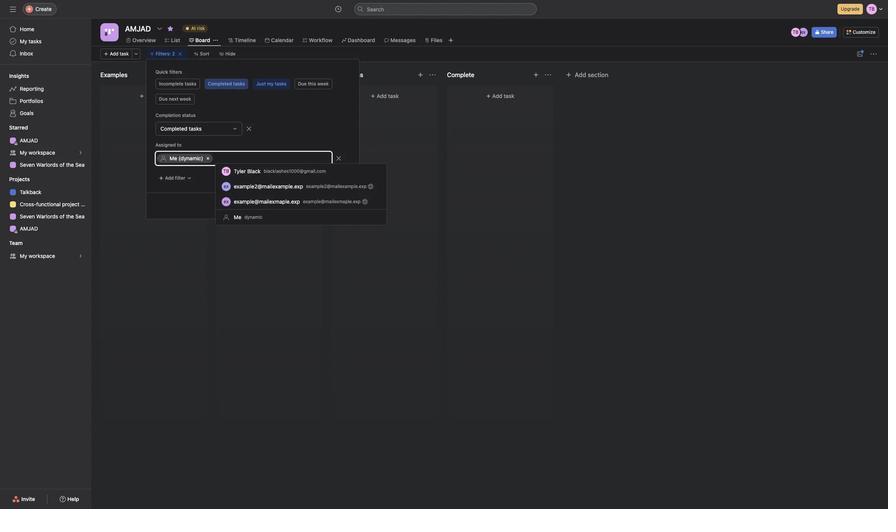 Task type: describe. For each thing, give the bounding box(es) containing it.
global element
[[0, 19, 91, 64]]

invite button
[[7, 493, 40, 507]]

board
[[195, 37, 210, 43]]

filters:
[[156, 51, 171, 57]]

seven warlords of the sea for talkback
[[20, 213, 85, 220]]

sort
[[200, 51, 209, 57]]

add task button for complete
[[452, 89, 549, 103]]

invite
[[21, 496, 35, 503]]

timeline link
[[229, 36, 256, 45]]

of for talkback
[[60, 213, 65, 220]]

help button
[[55, 493, 84, 507]]

upgrade
[[841, 6, 860, 12]]

warlords for amjad
[[36, 162, 58, 168]]

tasks right incomplete
[[185, 81, 197, 87]]

seven warlords of the sea for amjad
[[20, 162, 85, 168]]

at risk
[[191, 25, 205, 31]]

messages link
[[385, 36, 416, 45]]

goals link
[[5, 107, 87, 119]]

dynamic
[[245, 215, 263, 220]]

completed tasks button
[[205, 79, 248, 89]]

due next week
[[159, 96, 191, 102]]

remove image for status
[[246, 126, 252, 132]]

add filter
[[165, 175, 185, 181]]

starred element
[[0, 121, 91, 173]]

incomplete
[[159, 81, 184, 87]]

more section actions image for in progress
[[430, 72, 436, 78]]

my for see details, my workspace icon at the left
[[20, 253, 27, 259]]

add section button
[[563, 68, 612, 82]]

my workspace for see details, my workspace icon at the left
[[20, 253, 55, 259]]

inbox
[[20, 50, 33, 57]]

insights button
[[0, 72, 29, 80]]

projects element
[[0, 173, 91, 237]]

reporting
[[20, 86, 44, 92]]

dashboard
[[348, 37, 375, 43]]

files link
[[425, 36, 443, 45]]

tasks left just
[[233, 81, 245, 87]]

team button
[[0, 240, 23, 247]]

insights
[[9, 73, 29, 79]]

due for due next week
[[159, 96, 168, 102]]

help
[[67, 496, 79, 503]]

amjad inside projects element
[[20, 226, 38, 232]]

share
[[822, 29, 834, 35]]

filter
[[175, 175, 185, 181]]

add task button for in progress
[[336, 89, 434, 103]]

at
[[191, 25, 196, 31]]

clear image
[[178, 52, 183, 56]]

complete
[[447, 72, 475, 78]]

files
[[431, 37, 443, 43]]

filters: 2
[[156, 51, 175, 57]]

more actions image
[[134, 52, 138, 56]]

tasks inside button
[[275, 81, 287, 87]]

add task for in progress
[[377, 93, 399, 99]]

board image
[[105, 28, 114, 37]]

filters: 2 button
[[146, 49, 188, 59]]

clear
[[321, 204, 334, 210]]

risk
[[197, 25, 205, 31]]

calendar
[[271, 37, 294, 43]]

add task for examples
[[146, 93, 168, 99]]

create
[[35, 6, 52, 12]]

assigned
[[156, 142, 176, 148]]

next
[[169, 96, 179, 102]]

functional
[[36, 201, 61, 208]]

amjad link inside starred "element"
[[5, 135, 87, 147]]

starred button
[[0, 124, 28, 132]]

talkback link
[[5, 186, 87, 199]]

my workspace for see details, my workspace image
[[20, 150, 55, 156]]

overview
[[132, 37, 156, 43]]

show options image
[[157, 25, 163, 32]]

insights element
[[0, 69, 91, 121]]

quick filters
[[156, 69, 182, 75]]

tasks inside global element
[[29, 38, 42, 45]]

add task for complete
[[493, 93, 515, 99]]

home
[[20, 26, 34, 32]]

add task image
[[302, 72, 308, 78]]

the for talkback
[[66, 213, 74, 220]]

messages
[[391, 37, 416, 43]]

just my tasks
[[256, 81, 287, 87]]

remove image for to
[[336, 156, 342, 162]]

warlords for talkback
[[36, 213, 58, 220]]

completion
[[156, 113, 181, 118]]

overview link
[[126, 36, 156, 45]]

ex
[[801, 29, 806, 35]]

sea for talkback
[[75, 213, 85, 220]]

hide button
[[216, 49, 239, 59]]

more section actions image for complete
[[546, 72, 552, 78]]

projects
[[9, 176, 30, 183]]

see details, my workspace image
[[78, 254, 83, 259]]

goals
[[20, 110, 34, 116]]

my inside global element
[[20, 38, 27, 45]]

dashboard link
[[342, 36, 375, 45]]

home link
[[5, 23, 87, 35]]

of for amjad
[[60, 162, 65, 168]]

add inside dropdown button
[[165, 175, 174, 181]]

portfolios link
[[5, 95, 87, 107]]

create button
[[23, 3, 57, 15]]

completion status
[[156, 113, 196, 118]]

calendar link
[[265, 36, 294, 45]]

workflow
[[309, 37, 333, 43]]

customize button
[[844, 27, 880, 38]]

completed tasks button
[[156, 122, 242, 136]]

my workspace link for see details, my workspace image
[[5, 147, 87, 159]]

my workspace link for see details, my workspace icon at the left
[[5, 250, 87, 262]]



Task type: locate. For each thing, give the bounding box(es) containing it.
just my tasks button
[[253, 79, 290, 89]]

save options image
[[857, 51, 864, 57]]

me
[[170, 155, 177, 162], [234, 214, 242, 221]]

my workspace inside starred "element"
[[20, 150, 55, 156]]

amjad link down goals link
[[5, 135, 87, 147]]

week for due this week
[[318, 81, 329, 87]]

week right this
[[318, 81, 329, 87]]

me inside list box
[[234, 214, 242, 221]]

0 vertical spatial remove image
[[246, 126, 252, 132]]

my tasks
[[20, 38, 42, 45]]

1 vertical spatial due
[[159, 96, 168, 102]]

0 horizontal spatial due
[[159, 96, 168, 102]]

1 sea from the top
[[75, 162, 85, 168]]

history image
[[336, 6, 342, 12]]

tasks right "my"
[[275, 81, 287, 87]]

completed tasks inside button
[[208, 81, 245, 87]]

warlords inside projects element
[[36, 213, 58, 220]]

due this week button
[[295, 79, 332, 89]]

2 my workspace link from the top
[[5, 250, 87, 262]]

talkback
[[20, 189, 41, 196]]

this
[[308, 81, 316, 87]]

amjad up 'team'
[[20, 226, 38, 232]]

see details, my workspace image
[[78, 151, 83, 155]]

tasks inside dropdown button
[[189, 126, 202, 132]]

due for due this week
[[298, 81, 307, 87]]

1 of from the top
[[60, 162, 65, 168]]

sea down plan
[[75, 213, 85, 220]]

0 vertical spatial amjad link
[[5, 135, 87, 147]]

sea
[[75, 162, 85, 168], [75, 213, 85, 220]]

2 my workspace from the top
[[20, 253, 55, 259]]

1 my from the top
[[20, 38, 27, 45]]

1 workspace from the top
[[29, 150, 55, 156]]

1 vertical spatial remove image
[[336, 156, 342, 162]]

list link
[[165, 36, 180, 45]]

2 workspace from the top
[[29, 253, 55, 259]]

0 vertical spatial amjad
[[20, 137, 38, 144]]

remove image inside the 'me (dynamic)' group
[[336, 156, 342, 162]]

3 my from the top
[[20, 253, 27, 259]]

all
[[335, 204, 341, 210]]

1 warlords from the top
[[36, 162, 58, 168]]

teams element
[[0, 237, 91, 264]]

projects button
[[0, 176, 30, 183]]

sea inside projects element
[[75, 213, 85, 220]]

sea inside starred "element"
[[75, 162, 85, 168]]

seven warlords of the sea inside projects element
[[20, 213, 85, 220]]

due left next on the left top of the page
[[159, 96, 168, 102]]

the for amjad
[[66, 162, 74, 168]]

1 vertical spatial warlords
[[36, 213, 58, 220]]

workflow link
[[303, 36, 333, 45]]

1 horizontal spatial add task image
[[418, 72, 424, 78]]

seven warlords of the sea link for amjad
[[5, 159, 87, 171]]

completed tasks group
[[156, 122, 350, 136]]

1 amjad link from the top
[[5, 135, 87, 147]]

sea for amjad
[[75, 162, 85, 168]]

warlords down "cross-functional project plan" "link"
[[36, 213, 58, 220]]

share button
[[812, 27, 837, 38]]

amjad link up the teams "element"
[[5, 223, 87, 235]]

1 seven from the top
[[20, 162, 35, 168]]

due down add task icon
[[298, 81, 307, 87]]

seven
[[20, 162, 35, 168], [20, 213, 35, 220]]

tab actions image
[[213, 38, 218, 43]]

1 the from the top
[[66, 162, 74, 168]]

0 vertical spatial seven warlords of the sea
[[20, 162, 85, 168]]

status
[[182, 113, 196, 118]]

me inside cell
[[170, 155, 177, 162]]

the
[[66, 162, 74, 168], [66, 213, 74, 220]]

1 vertical spatial me
[[234, 214, 242, 221]]

seven inside projects element
[[20, 213, 35, 220]]

0 vertical spatial due
[[298, 81, 307, 87]]

completed inside dropdown button
[[161, 126, 187, 132]]

1 horizontal spatial week
[[318, 81, 329, 87]]

of inside projects element
[[60, 213, 65, 220]]

0 horizontal spatial remove image
[[246, 126, 252, 132]]

1 more section actions image from the left
[[430, 72, 436, 78]]

2 more section actions image from the left
[[546, 72, 552, 78]]

the inside projects element
[[66, 213, 74, 220]]

seven for talkback
[[20, 213, 35, 220]]

0 vertical spatial completed
[[208, 81, 232, 87]]

1 vertical spatial my
[[20, 150, 27, 156]]

remove from starred image
[[167, 25, 173, 32]]

week inside button
[[318, 81, 329, 87]]

of up talkback link
[[60, 162, 65, 168]]

0 vertical spatial seven warlords of the sea link
[[5, 159, 87, 171]]

sort button
[[191, 49, 213, 59]]

1 vertical spatial seven warlords of the sea
[[20, 213, 85, 220]]

2 amjad from the top
[[20, 226, 38, 232]]

1 horizontal spatial completed tasks
[[208, 81, 245, 87]]

my for see details, my workspace image
[[20, 150, 27, 156]]

my tasks link
[[5, 35, 87, 48]]

my workspace
[[20, 150, 55, 156], [20, 253, 55, 259]]

to
[[177, 142, 182, 148]]

seven warlords of the sea inside starred "element"
[[20, 162, 85, 168]]

2 add task image from the left
[[418, 72, 424, 78]]

seven warlords of the sea link
[[5, 159, 87, 171], [5, 211, 87, 223]]

my
[[267, 81, 274, 87]]

2 sea from the top
[[75, 213, 85, 220]]

2 warlords from the top
[[36, 213, 58, 220]]

hide
[[225, 51, 236, 57]]

sea down see details, my workspace image
[[75, 162, 85, 168]]

1 horizontal spatial more section actions image
[[546, 72, 552, 78]]

2 of from the top
[[60, 213, 65, 220]]

add section
[[575, 72, 609, 78]]

1 horizontal spatial completed
[[208, 81, 232, 87]]

completed
[[208, 81, 232, 87], [161, 126, 187, 132]]

1 vertical spatial amjad link
[[5, 223, 87, 235]]

completed tasks
[[208, 81, 245, 87], [161, 126, 202, 132]]

to do
[[216, 72, 232, 78]]

3 add task image from the left
[[533, 72, 539, 78]]

2 seven warlords of the sea from the top
[[20, 213, 85, 220]]

task for complete
[[504, 93, 515, 99]]

cross-functional project plan link
[[5, 199, 91, 211]]

1 vertical spatial seven
[[20, 213, 35, 220]]

1 my workspace from the top
[[20, 150, 55, 156]]

my down the starred
[[20, 150, 27, 156]]

2 horizontal spatial add task image
[[533, 72, 539, 78]]

me list box
[[216, 164, 387, 225]]

of inside starred "element"
[[60, 162, 65, 168]]

due inside 'button'
[[159, 96, 168, 102]]

the up talkback link
[[66, 162, 74, 168]]

due this week
[[298, 81, 329, 87]]

1 vertical spatial completed
[[161, 126, 187, 132]]

cross-functional project plan
[[20, 201, 91, 208]]

amjad inside starred "element"
[[20, 137, 38, 144]]

seven warlords of the sea link up talkback link
[[5, 159, 87, 171]]

seven down cross- at left top
[[20, 213, 35, 220]]

1 vertical spatial workspace
[[29, 253, 55, 259]]

0 vertical spatial my workspace
[[20, 150, 55, 156]]

2 seven warlords of the sea link from the top
[[5, 211, 87, 223]]

completed tasks inside dropdown button
[[161, 126, 202, 132]]

at risk button
[[179, 23, 211, 34]]

my workspace down 'team'
[[20, 253, 55, 259]]

just
[[256, 81, 266, 87]]

completed down to do
[[208, 81, 232, 87]]

my workspace link down 'team'
[[5, 250, 87, 262]]

1 vertical spatial amjad
[[20, 226, 38, 232]]

tasks down status
[[189, 126, 202, 132]]

seven inside starred "element"
[[20, 162, 35, 168]]

2 amjad link from the top
[[5, 223, 87, 235]]

amjad
[[20, 137, 38, 144], [20, 226, 38, 232]]

add task
[[110, 51, 129, 57], [146, 93, 168, 99], [377, 93, 399, 99], [493, 93, 515, 99]]

workspace inside the teams "element"
[[29, 253, 55, 259]]

my workspace link inside starred "element"
[[5, 147, 87, 159]]

add task button for examples
[[105, 89, 202, 103]]

workspace for see details, my workspace icon at the left
[[29, 253, 55, 259]]

hide sidebar image
[[10, 6, 16, 12]]

inbox link
[[5, 48, 87, 60]]

seven warlords of the sea up talkback link
[[20, 162, 85, 168]]

1 vertical spatial my workspace link
[[5, 250, 87, 262]]

0 horizontal spatial completed
[[161, 126, 187, 132]]

week right next on the left top of the page
[[180, 96, 191, 102]]

1 add task image from the left
[[186, 72, 192, 78]]

add task image for examples
[[186, 72, 192, 78]]

1 vertical spatial completed tasks
[[161, 126, 202, 132]]

quick
[[156, 69, 168, 75]]

completed inside button
[[208, 81, 232, 87]]

Search tasks, projects, and more text field
[[355, 3, 537, 15]]

of down cross-functional project plan
[[60, 213, 65, 220]]

me down assigned to
[[170, 155, 177, 162]]

1 my workspace link from the top
[[5, 147, 87, 159]]

1 horizontal spatial remove image
[[336, 156, 342, 162]]

add task image for complete
[[533, 72, 539, 78]]

the down project
[[66, 213, 74, 220]]

filters
[[169, 69, 182, 75]]

seven for amjad
[[20, 162, 35, 168]]

0 vertical spatial completed tasks
[[208, 81, 245, 87]]

due next week button
[[156, 94, 195, 105]]

1 vertical spatial week
[[180, 96, 191, 102]]

0 vertical spatial seven
[[20, 162, 35, 168]]

task for in progress
[[388, 93, 399, 99]]

week for due next week
[[180, 96, 191, 102]]

section
[[588, 72, 609, 78]]

0 horizontal spatial add task image
[[186, 72, 192, 78]]

2
[[172, 51, 175, 57]]

completed down completion status
[[161, 126, 187, 132]]

1 vertical spatial seven warlords of the sea link
[[5, 211, 87, 223]]

1 seven warlords of the sea link from the top
[[5, 159, 87, 171]]

incomplete tasks button
[[156, 79, 200, 89]]

0 vertical spatial my workspace link
[[5, 147, 87, 159]]

list
[[171, 37, 180, 43]]

reporting link
[[5, 83, 87, 95]]

starred
[[9, 124, 28, 131]]

my workspace link inside the teams "element"
[[5, 250, 87, 262]]

more section actions image
[[430, 72, 436, 78], [546, 72, 552, 78]]

seven warlords of the sea down cross-functional project plan
[[20, 213, 85, 220]]

0 horizontal spatial more section actions image
[[430, 72, 436, 78]]

me (dynamic) group
[[156, 152, 350, 165]]

due inside button
[[298, 81, 307, 87]]

add task image
[[186, 72, 192, 78], [418, 72, 424, 78], [533, 72, 539, 78]]

my workspace link
[[5, 147, 87, 159], [5, 250, 87, 262]]

add tab image
[[448, 37, 454, 43]]

warlords up talkback link
[[36, 162, 58, 168]]

0 vertical spatial sea
[[75, 162, 85, 168]]

me (dynamic) cell
[[157, 154, 213, 163]]

project
[[62, 201, 79, 208]]

my inside the teams "element"
[[20, 253, 27, 259]]

clear all
[[321, 204, 341, 210]]

week inside 'button'
[[180, 96, 191, 102]]

0 vertical spatial my
[[20, 38, 27, 45]]

add task image for in progress
[[418, 72, 424, 78]]

0 vertical spatial week
[[318, 81, 329, 87]]

cross-
[[20, 201, 36, 208]]

1 horizontal spatial me
[[234, 214, 242, 221]]

incomplete tasks
[[159, 81, 197, 87]]

1 vertical spatial of
[[60, 213, 65, 220]]

board link
[[189, 36, 210, 45]]

warlords
[[36, 162, 58, 168], [36, 213, 58, 220]]

tb
[[793, 29, 799, 35]]

due
[[298, 81, 307, 87], [159, 96, 168, 102]]

my workspace inside the teams "element"
[[20, 253, 55, 259]]

plan
[[81, 201, 91, 208]]

me (dynamic)
[[170, 155, 203, 162]]

1 seven warlords of the sea from the top
[[20, 162, 85, 168]]

2 seven from the top
[[20, 213, 35, 220]]

2 the from the top
[[66, 213, 74, 220]]

upgrade button
[[838, 4, 864, 14]]

add inside button
[[575, 72, 587, 78]]

me for me (dynamic)
[[170, 155, 177, 162]]

2 vertical spatial my
[[20, 253, 27, 259]]

team
[[9, 240, 23, 247]]

1 vertical spatial my workspace
[[20, 253, 55, 259]]

portfolios
[[20, 98, 43, 104]]

1 horizontal spatial due
[[298, 81, 307, 87]]

0 horizontal spatial me
[[170, 155, 177, 162]]

seven warlords of the sea link for talkback
[[5, 211, 87, 223]]

0 vertical spatial me
[[170, 155, 177, 162]]

tasks down home
[[29, 38, 42, 45]]

more actions image
[[871, 51, 877, 57]]

workspace for see details, my workspace image
[[29, 150, 55, 156]]

in progress
[[332, 72, 363, 78]]

0 vertical spatial warlords
[[36, 162, 58, 168]]

1 amjad from the top
[[20, 137, 38, 144]]

me for me dynamic
[[234, 214, 242, 221]]

workspace inside starred "element"
[[29, 150, 55, 156]]

add filter button
[[156, 173, 195, 184]]

1 vertical spatial the
[[66, 213, 74, 220]]

0 vertical spatial workspace
[[29, 150, 55, 156]]

remove image inside completed tasks group
[[246, 126, 252, 132]]

my workspace down the starred
[[20, 150, 55, 156]]

amjad down the starred
[[20, 137, 38, 144]]

0 horizontal spatial completed tasks
[[161, 126, 202, 132]]

timeline
[[235, 37, 256, 43]]

0 vertical spatial of
[[60, 162, 65, 168]]

my down 'team'
[[20, 253, 27, 259]]

completed tasks down to do
[[208, 81, 245, 87]]

me left the dynamic
[[234, 214, 242, 221]]

amjad link
[[5, 135, 87, 147], [5, 223, 87, 235]]

2 my from the top
[[20, 150, 27, 156]]

(dynamic)
[[179, 155, 203, 162]]

me dynamic
[[234, 214, 263, 221]]

seven up projects
[[20, 162, 35, 168]]

the inside starred "element"
[[66, 162, 74, 168]]

customize
[[853, 29, 876, 35]]

remove image
[[246, 126, 252, 132], [336, 156, 342, 162]]

seven warlords of the sea link down functional
[[5, 211, 87, 223]]

my workspace link down the starred
[[5, 147, 87, 159]]

my up inbox
[[20, 38, 27, 45]]

1 vertical spatial sea
[[75, 213, 85, 220]]

examples
[[100, 72, 128, 78]]

0 vertical spatial the
[[66, 162, 74, 168]]

0 horizontal spatial week
[[180, 96, 191, 102]]

warlords inside starred "element"
[[36, 162, 58, 168]]

completed tasks down completion status
[[161, 126, 202, 132]]

my inside starred "element"
[[20, 150, 27, 156]]

task for examples
[[157, 93, 168, 99]]

week
[[318, 81, 329, 87], [180, 96, 191, 102]]

None text field
[[123, 22, 153, 35], [216, 154, 221, 163], [123, 22, 153, 35], [216, 154, 221, 163]]



Task type: vqa. For each thing, say whether or not it's contained in the screenshot.
the bottommost Mark complete checkbox
no



